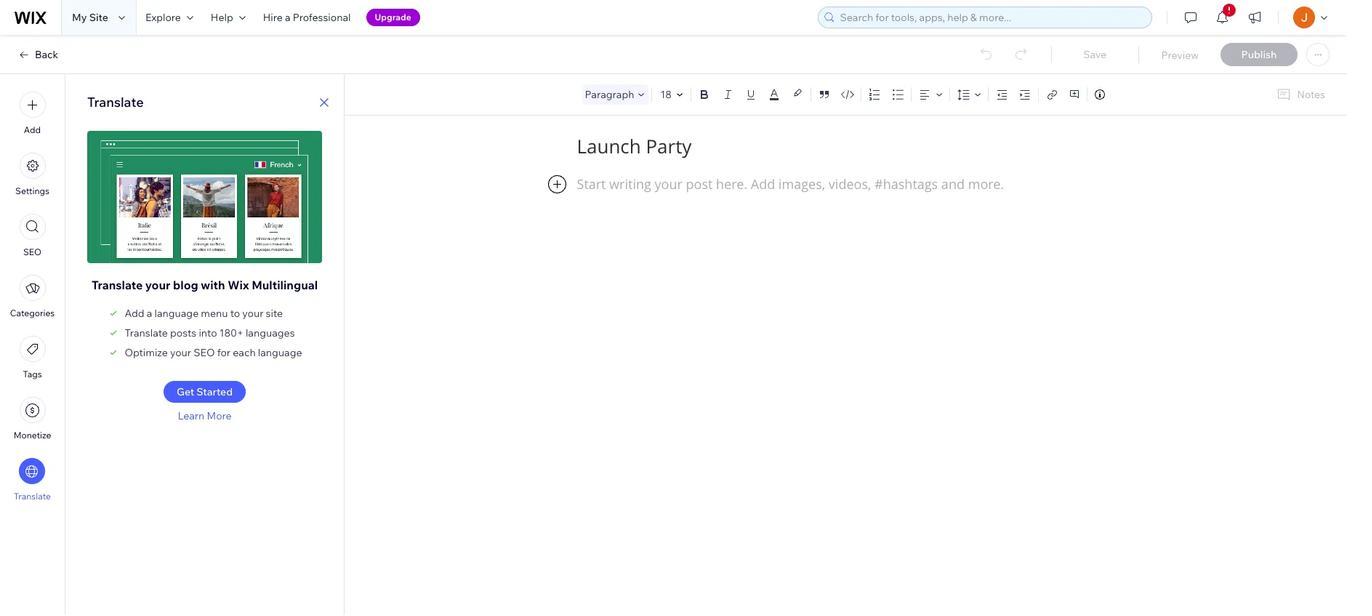 Task type: vqa. For each thing, say whether or not it's contained in the screenshot.
Back Button
yes



Task type: describe. For each thing, give the bounding box(es) containing it.
back button
[[17, 48, 58, 61]]

a for language
[[147, 307, 152, 320]]

with
[[201, 278, 225, 292]]

categories
[[10, 308, 55, 318]]

a for professional
[[285, 11, 290, 24]]

optimize
[[125, 346, 168, 359]]

site
[[89, 11, 108, 24]]

site
[[266, 307, 283, 320]]

180+
[[219, 326, 243, 340]]

monetize
[[14, 430, 51, 441]]

help button
[[202, 0, 254, 35]]

seo inside add a language menu to your site translate posts into 180+ languages optimize your seo for each language
[[194, 346, 215, 359]]

hire a professional link
[[254, 0, 360, 35]]

upgrade
[[375, 12, 411, 23]]

hire
[[263, 11, 283, 24]]

2 vertical spatial your
[[170, 346, 191, 359]]

into
[[199, 326, 217, 340]]

add for add
[[24, 124, 41, 135]]

0 vertical spatial your
[[145, 278, 170, 292]]

add a language menu to your site translate posts into 180+ languages optimize your seo for each language
[[125, 307, 302, 359]]

menu
[[201, 307, 228, 320]]

hire a professional
[[263, 11, 351, 24]]

get started
[[177, 385, 233, 398]]

multilingual
[[252, 278, 318, 292]]

learn
[[178, 409, 205, 422]]

menu containing add
[[0, 83, 65, 510]]

learn more
[[178, 409, 232, 422]]

professional
[[293, 11, 351, 24]]

categories button
[[10, 275, 55, 318]]

more
[[207, 409, 232, 422]]

notes button
[[1271, 85, 1330, 104]]

add button
[[19, 92, 45, 135]]

tags button
[[19, 336, 45, 379]]

0 vertical spatial language
[[154, 307, 199, 320]]

paragraph
[[585, 88, 634, 101]]

wix
[[228, 278, 249, 292]]

blog
[[173, 278, 198, 292]]



Task type: locate. For each thing, give the bounding box(es) containing it.
1 vertical spatial your
[[242, 307, 263, 320]]

back
[[35, 48, 58, 61]]

add up optimize
[[125, 307, 144, 320]]

monetize button
[[14, 397, 51, 441]]

notes
[[1297, 88, 1325, 101]]

paragraph button
[[582, 84, 649, 105]]

1 horizontal spatial language
[[258, 346, 302, 359]]

language
[[154, 307, 199, 320], [258, 346, 302, 359]]

0 horizontal spatial add
[[24, 124, 41, 135]]

1 vertical spatial language
[[258, 346, 302, 359]]

your
[[145, 278, 170, 292], [242, 307, 263, 320], [170, 346, 191, 359]]

your left blog
[[145, 278, 170, 292]]

a inside hire a professional link
[[285, 11, 290, 24]]

1 vertical spatial seo
[[194, 346, 215, 359]]

a
[[285, 11, 290, 24], [147, 307, 152, 320]]

settings button
[[15, 153, 49, 196]]

translate button
[[14, 458, 51, 502]]

my site
[[72, 11, 108, 24]]

a up optimize
[[147, 307, 152, 320]]

help
[[211, 11, 233, 24]]

1 horizontal spatial seo
[[194, 346, 215, 359]]

a right hire
[[285, 11, 290, 24]]

language up posts
[[154, 307, 199, 320]]

1 horizontal spatial a
[[285, 11, 290, 24]]

None text field
[[577, 175, 1115, 520]]

add inside add a language menu to your site translate posts into 180+ languages optimize your seo for each language
[[125, 307, 144, 320]]

each
[[233, 346, 256, 359]]

to
[[230, 307, 240, 320]]

translate inside add a language menu to your site translate posts into 180+ languages optimize your seo for each language
[[125, 326, 168, 340]]

posts
[[170, 326, 196, 340]]

0 vertical spatial add
[[24, 124, 41, 135]]

your down posts
[[170, 346, 191, 359]]

seo left for
[[194, 346, 215, 359]]

seo button
[[19, 214, 45, 257]]

None field
[[659, 87, 673, 102]]

get started button
[[164, 381, 246, 403]]

for
[[217, 346, 231, 359]]

0 horizontal spatial language
[[154, 307, 199, 320]]

started
[[197, 385, 233, 398]]

1 vertical spatial a
[[147, 307, 152, 320]]

languages
[[246, 326, 295, 340]]

seo
[[23, 246, 41, 257], [194, 346, 215, 359]]

settings
[[15, 185, 49, 196]]

plugin toolbar image
[[548, 175, 566, 193]]

language down languages
[[258, 346, 302, 359]]

upgrade button
[[366, 9, 420, 26]]

seo up categories button
[[23, 246, 41, 257]]

a inside add a language menu to your site translate posts into 180+ languages optimize your seo for each language
[[147, 307, 152, 320]]

add up settings button
[[24, 124, 41, 135]]

Search for tools, apps, help & more... field
[[836, 7, 1147, 28]]

1 horizontal spatial add
[[125, 307, 144, 320]]

your right to
[[242, 307, 263, 320]]

add inside button
[[24, 124, 41, 135]]

0 vertical spatial seo
[[23, 246, 41, 257]]

translate your blog with wix multilingual
[[92, 278, 318, 292]]

learn more button
[[178, 409, 232, 422]]

my
[[72, 11, 87, 24]]

0 horizontal spatial a
[[147, 307, 152, 320]]

get
[[177, 385, 194, 398]]

translate
[[87, 94, 144, 111], [92, 278, 143, 292], [125, 326, 168, 340], [14, 491, 51, 502]]

Add a Catchy Title text field
[[577, 134, 1105, 159]]

seo inside button
[[23, 246, 41, 257]]

menu
[[0, 83, 65, 510]]

1 vertical spatial add
[[125, 307, 144, 320]]

0 vertical spatial a
[[285, 11, 290, 24]]

add for add a language menu to your site translate posts into 180+ languages optimize your seo for each language
[[125, 307, 144, 320]]

tags
[[23, 369, 42, 379]]

0 horizontal spatial seo
[[23, 246, 41, 257]]

explore
[[145, 11, 181, 24]]

add
[[24, 124, 41, 135], [125, 307, 144, 320]]



